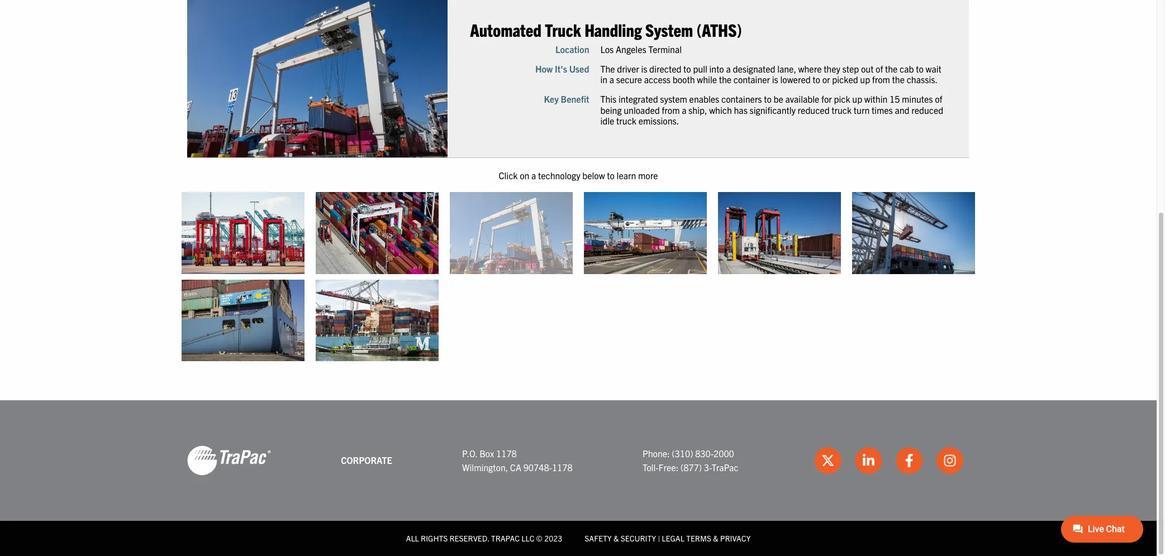 Task type: vqa. For each thing, say whether or not it's contained in the screenshot.
the to within the , an environmental certification program for the North American marine industry.  Green Marine's rigorous and transparent certification process challenges us to continually improve our
no



Task type: locate. For each thing, give the bounding box(es) containing it.
benefit
[[561, 94, 590, 105]]

1 horizontal spatial is
[[773, 74, 779, 85]]

all rights reserved. trapac llc © 2023
[[406, 534, 563, 544]]

to
[[684, 63, 692, 75], [917, 63, 924, 75], [813, 74, 821, 85], [765, 94, 772, 105], [607, 170, 615, 181]]

0 horizontal spatial from
[[662, 105, 680, 116]]

1 horizontal spatial &
[[713, 534, 719, 544]]

3-
[[704, 463, 712, 474]]

footer containing p.o. box 1178
[[0, 401, 1157, 557]]

which
[[710, 105, 733, 116]]

1 vertical spatial up
[[853, 94, 863, 105]]

2023
[[545, 534, 563, 544]]

0 horizontal spatial &
[[614, 534, 619, 544]]

of inside the driver is directed to pull into a designated lane, where they step out of the cab to wait in a secure access booth while the container is lowered to or picked up from the chassis.
[[876, 63, 884, 75]]

the left cab
[[886, 63, 898, 75]]

phone:
[[643, 448, 670, 459]]

reserved.
[[450, 534, 490, 544]]

reduced right and
[[912, 105, 944, 116]]

a right on
[[532, 170, 536, 181]]

the up 15
[[893, 74, 906, 85]]

angeles
[[616, 44, 647, 55]]

of right minutes
[[936, 94, 943, 105]]

this
[[601, 94, 617, 105]]

1 horizontal spatial reduced
[[912, 105, 944, 116]]

llc
[[522, 534, 535, 544]]

1178 up the ca on the bottom of page
[[497, 448, 517, 459]]

& right terms
[[713, 534, 719, 544]]

pick
[[835, 94, 851, 105]]

designated
[[734, 63, 776, 75]]

1 vertical spatial of
[[936, 94, 943, 105]]

in
[[601, 74, 608, 85]]

1 horizontal spatial truck
[[832, 105, 853, 116]]

wait
[[926, 63, 942, 75]]

reduced left pick
[[798, 105, 830, 116]]

safety & security link
[[585, 534, 657, 544]]

how
[[536, 63, 553, 75]]

1 reduced from the left
[[798, 105, 830, 116]]

the
[[886, 63, 898, 75], [720, 74, 732, 85], [893, 74, 906, 85]]

being
[[601, 105, 622, 116]]

is right driver
[[642, 63, 648, 75]]

of inside this integrated system enables containers to be available for pick up within 15 minutes of being unloaded from a ship, which has significantly reduced truck turn times and reduced idle truck emissions.
[[936, 94, 943, 105]]

secure
[[617, 74, 643, 85]]

up right pick
[[853, 94, 863, 105]]

up right step
[[861, 74, 871, 85]]

(877)
[[681, 463, 702, 474]]

0 vertical spatial from
[[873, 74, 891, 85]]

|
[[658, 534, 660, 544]]

safety & security | legal terms & privacy
[[585, 534, 751, 544]]

1178 right the ca on the bottom of page
[[552, 463, 573, 474]]

0 horizontal spatial truck
[[617, 115, 637, 126]]

more
[[639, 170, 658, 181]]

a right in
[[610, 74, 615, 85]]

0 horizontal spatial of
[[876, 63, 884, 75]]

truck
[[832, 105, 853, 116], [617, 115, 637, 126]]

from left ship,
[[662, 105, 680, 116]]

1 vertical spatial 1178
[[552, 463, 573, 474]]

reduced
[[798, 105, 830, 116], [912, 105, 944, 116]]

is up the "be"
[[773, 74, 779, 85]]

enables
[[690, 94, 720, 105]]

trapac
[[712, 463, 739, 474]]

truck left turn
[[832, 105, 853, 116]]

all
[[406, 534, 419, 544]]

1 horizontal spatial of
[[936, 94, 943, 105]]

within
[[865, 94, 888, 105]]

free:
[[659, 463, 679, 474]]

to left or
[[813, 74, 821, 85]]

los angeles terminal
[[601, 44, 682, 55]]

below
[[583, 170, 605, 181]]

& right the safety on the bottom of page
[[614, 534, 619, 544]]

idle
[[601, 115, 615, 126]]

0 horizontal spatial 1178
[[497, 448, 517, 459]]

footer
[[0, 401, 1157, 557]]

of right out
[[876, 63, 884, 75]]

of
[[876, 63, 884, 75], [936, 94, 943, 105]]

automated
[[471, 18, 542, 40]]

picked
[[833, 74, 859, 85]]

from
[[873, 74, 891, 85], [662, 105, 680, 116]]

toll-
[[643, 463, 659, 474]]

of for out
[[876, 63, 884, 75]]

into
[[710, 63, 725, 75]]

safety
[[585, 534, 612, 544]]

legal terms & privacy link
[[662, 534, 751, 544]]

chassis.
[[908, 74, 938, 85]]

integrated
[[619, 94, 659, 105]]

has
[[735, 105, 748, 116]]

is
[[642, 63, 648, 75], [773, 74, 779, 85]]

truck right idle
[[617, 115, 637, 126]]

&
[[614, 534, 619, 544], [713, 534, 719, 544]]

0 vertical spatial of
[[876, 63, 884, 75]]

lowered
[[781, 74, 811, 85]]

click
[[499, 170, 518, 181]]

container
[[734, 74, 771, 85]]

ca
[[510, 463, 522, 474]]

automated truck handling system (aths)
[[471, 18, 743, 40]]

1 horizontal spatial from
[[873, 74, 891, 85]]

to left the "be"
[[765, 94, 772, 105]]

unloaded
[[624, 105, 660, 116]]

from up within
[[873, 74, 891, 85]]

2 reduced from the left
[[912, 105, 944, 116]]

a left ship,
[[683, 105, 687, 116]]

0 vertical spatial 1178
[[497, 448, 517, 459]]

0 vertical spatial up
[[861, 74, 871, 85]]

0 horizontal spatial reduced
[[798, 105, 830, 116]]

1178
[[497, 448, 517, 459], [552, 463, 573, 474]]

technology
[[538, 170, 581, 181]]

1 vertical spatial from
[[662, 105, 680, 116]]

trapac los angeles automated radiation scanning image
[[719, 192, 842, 274]]

0 horizontal spatial is
[[642, 63, 648, 75]]



Task type: describe. For each thing, give the bounding box(es) containing it.
key
[[545, 94, 559, 105]]

(aths)
[[697, 18, 743, 40]]

15
[[890, 94, 901, 105]]

trapac los angeles automated straddle carrier image
[[182, 192, 305, 274]]

rights
[[421, 534, 448, 544]]

wilmington,
[[462, 463, 508, 474]]

where
[[799, 63, 822, 75]]

they
[[825, 63, 841, 75]]

available
[[786, 94, 820, 105]]

it's
[[555, 63, 568, 75]]

p.o. box 1178 wilmington, ca 90748-1178
[[462, 448, 573, 474]]

lane,
[[778, 63, 797, 75]]

this integrated system enables containers to be available for pick up within 15 minutes of being unloaded from a ship, which has significantly reduced truck turn times and reduced idle truck emissions.
[[601, 94, 944, 126]]

driver
[[618, 63, 640, 75]]

learn
[[617, 170, 636, 181]]

the right "while" in the top right of the page
[[720, 74, 732, 85]]

terms
[[687, 534, 712, 544]]

a right into
[[727, 63, 731, 75]]

the
[[601, 63, 616, 75]]

out
[[862, 63, 874, 75]]

and
[[896, 105, 910, 116]]

up inside this integrated system enables containers to be available for pick up within 15 minutes of being unloaded from a ship, which has significantly reduced truck turn times and reduced idle truck emissions.
[[853, 94, 863, 105]]

box
[[480, 448, 494, 459]]

to left pull
[[684, 63, 692, 75]]

los
[[601, 44, 614, 55]]

up inside the driver is directed to pull into a designated lane, where they step out of the cab to wait in a secure access booth while the container is lowered to or picked up from the chassis.
[[861, 74, 871, 85]]

privacy
[[721, 534, 751, 544]]

location
[[556, 44, 590, 55]]

2 & from the left
[[713, 534, 719, 544]]

access
[[645, 74, 671, 85]]

step
[[843, 63, 860, 75]]

to left learn
[[607, 170, 615, 181]]

1 & from the left
[[614, 534, 619, 544]]

of for minutes
[[936, 94, 943, 105]]

emissions.
[[639, 115, 680, 126]]

a inside this integrated system enables containers to be available for pick up within 15 minutes of being unloaded from a ship, which has significantly reduced truck turn times and reduced idle truck emissions.
[[683, 105, 687, 116]]

truck
[[546, 18, 582, 40]]

(310)
[[672, 448, 694, 459]]

corporate
[[341, 455, 392, 467]]

system
[[646, 18, 694, 40]]

security
[[621, 534, 657, 544]]

from inside the driver is directed to pull into a designated lane, where they step out of the cab to wait in a secure access booth while the container is lowered to or picked up from the chassis.
[[873, 74, 891, 85]]

from inside this integrated system enables containers to be available for pick up within 15 minutes of being unloaded from a ship, which has significantly reduced truck turn times and reduced idle truck emissions.
[[662, 105, 680, 116]]

or
[[823, 74, 831, 85]]

90748-
[[524, 463, 552, 474]]

©
[[537, 534, 543, 544]]

the driver is directed to pull into a designated lane, where they step out of the cab to wait in a secure access booth while the container is lowered to or picked up from the chassis.
[[601, 63, 942, 85]]

830-
[[696, 448, 714, 459]]

to right cab
[[917, 63, 924, 75]]

for
[[822, 94, 833, 105]]

used
[[570, 63, 590, 75]]

p.o.
[[462, 448, 478, 459]]

ship,
[[689, 105, 708, 116]]

containers
[[722, 94, 763, 105]]

trapac los angeles automated stacking crane image
[[316, 192, 439, 274]]

be
[[774, 94, 784, 105]]

phone: (310) 830-2000 toll-free: (877) 3-trapac
[[643, 448, 739, 474]]

1 horizontal spatial 1178
[[552, 463, 573, 474]]

to inside this integrated system enables containers to be available for pick up within 15 minutes of being unloaded from a ship, which has significantly reduced truck turn times and reduced idle truck emissions.
[[765, 94, 772, 105]]

minutes
[[903, 94, 934, 105]]

significantly
[[750, 105, 796, 116]]

corporate image
[[187, 446, 271, 477]]

2000
[[714, 448, 735, 459]]

booth
[[673, 74, 696, 85]]

key benefit
[[545, 94, 590, 105]]

legal
[[662, 534, 685, 544]]

cab
[[901, 63, 915, 75]]

directed
[[650, 63, 682, 75]]

on
[[520, 170, 530, 181]]

trapac
[[491, 534, 520, 544]]

times
[[872, 105, 894, 116]]

how it's used
[[536, 63, 590, 75]]

turn
[[855, 105, 870, 116]]

system
[[661, 94, 688, 105]]

click on a technology below to learn more
[[499, 170, 658, 181]]

pull
[[694, 63, 708, 75]]

handling
[[585, 18, 642, 40]]

while
[[698, 74, 718, 85]]



